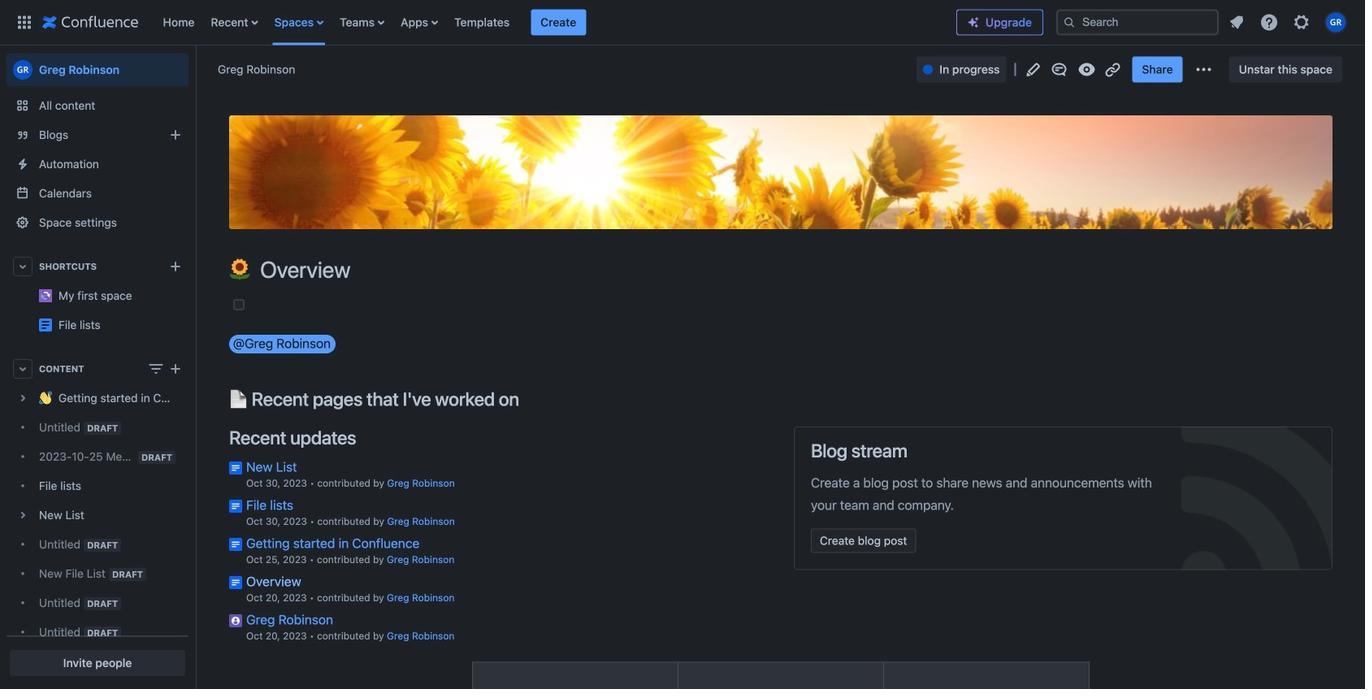 Task type: locate. For each thing, give the bounding box(es) containing it.
:sunflower: image
[[229, 259, 250, 280]]

appswitcher icon image
[[15, 13, 34, 32]]

help icon image
[[1260, 13, 1279, 32]]

list item inside global element
[[531, 9, 586, 35]]

list for premium icon
[[1222, 8, 1356, 37]]

create a page image
[[166, 359, 185, 379]]

None search field
[[1057, 9, 1219, 35]]

edit this page image
[[1024, 60, 1043, 79]]

list item
[[531, 9, 586, 35]]

list
[[155, 0, 957, 45], [1222, 8, 1356, 37]]

tree
[[7, 384, 189, 689]]

:sunflower: image
[[229, 259, 250, 280]]

space element
[[0, 46, 195, 689]]

settings icon image
[[1292, 13, 1312, 32]]

banner
[[0, 0, 1365, 46]]

0 horizontal spatial list
[[155, 0, 957, 45]]

collapse sidebar image
[[177, 54, 213, 86]]

confluence image
[[42, 13, 139, 32], [42, 13, 139, 32]]

add shortcut image
[[166, 257, 185, 276]]

notification icon image
[[1227, 13, 1247, 32]]

file lists image
[[39, 319, 52, 332]]

1 horizontal spatial list
[[1222, 8, 1356, 37]]



Task type: describe. For each thing, give the bounding box(es) containing it.
change view image
[[146, 359, 166, 379]]

copy image
[[518, 389, 537, 408]]

Search field
[[1057, 9, 1219, 35]]

create a blog image
[[166, 125, 185, 145]]

premium image
[[967, 16, 980, 29]]

tree inside space "element"
[[7, 384, 189, 689]]

more actions image
[[1194, 60, 1214, 79]]

list for appswitcher icon
[[155, 0, 957, 45]]

stop watching image
[[1077, 60, 1097, 79]]

copy link image
[[1103, 60, 1123, 79]]

global element
[[10, 0, 957, 45]]

search image
[[1063, 16, 1076, 29]]



